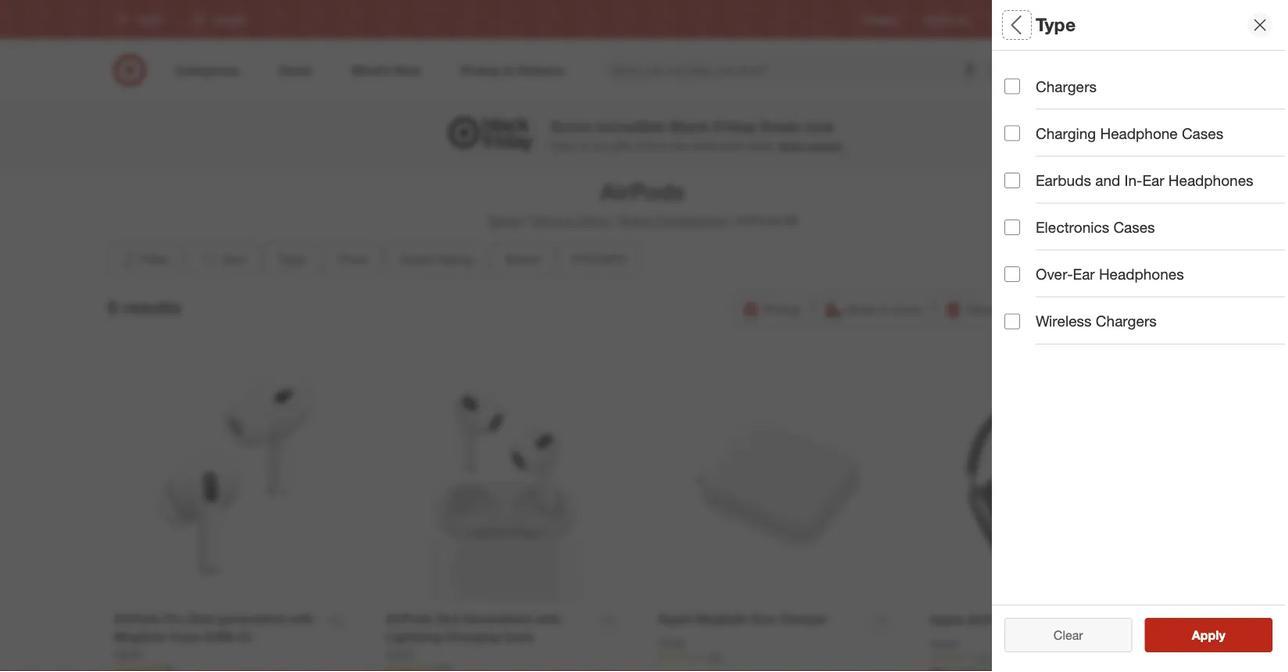 Task type: vqa. For each thing, say whether or not it's contained in the screenshot.
the for
no



Task type: describe. For each thing, give the bounding box(es) containing it.
fpo/apo inside the all filters dialog
[[1005, 286, 1072, 304]]

friday
[[713, 117, 757, 135]]

ways to shop link
[[532, 213, 610, 228]]

6 results
[[108, 297, 181, 319]]

target circle link
[[1056, 13, 1108, 26]]

2 vertical spatial type
[[279, 252, 306, 267]]

1 vertical spatial headphones
[[1099, 265, 1184, 283]]

pickup
[[763, 302, 801, 317]]

417 link
[[930, 652, 1172, 666]]

filter button
[[108, 242, 181, 277]]

apple for apple "link" for airpods (3rd generation) with lightning charging case
[[386, 647, 414, 661]]

1 vertical spatial price
[[338, 252, 367, 267]]

see results
[[1176, 628, 1242, 643]]

0 horizontal spatial ear
[[1073, 265, 1095, 283]]

apple link for airpods pro (2nd generation) with magsafe case (usb‑c)
[[114, 646, 142, 662]]

sort button
[[187, 242, 259, 277]]

include out of stock
[[1036, 339, 1168, 357]]

type dialog
[[992, 0, 1285, 672]]

apply button
[[1145, 618, 1273, 653]]

on
[[578, 139, 590, 153]]

duo
[[752, 612, 776, 627]]

results for see results
[[1202, 628, 1242, 643]]

deals
[[761, 117, 801, 135]]

filter
[[142, 252, 169, 267]]

week.
[[747, 139, 776, 153]]

see results button
[[1145, 618, 1273, 653]]

in-
[[1125, 171, 1143, 189]]

1 vertical spatial type button
[[266, 242, 319, 277]]

105 link
[[658, 651, 899, 665]]

weekly ad link
[[924, 13, 968, 26]]

with inside airpods (3rd generation) with lightning charging case
[[536, 612, 561, 627]]

redcard
[[993, 14, 1031, 25]]

apply
[[1192, 628, 1226, 643]]

0 horizontal spatial price button
[[325, 242, 380, 277]]

brand inside the all filters dialog
[[1005, 231, 1047, 249]]

redcard link
[[993, 13, 1031, 26]]

guest rating inside the all filters dialog
[[1005, 176, 1097, 194]]

score incredible black friday deals now save on top gifts & find new deals each week. start saving
[[551, 117, 842, 153]]

Charging Headphone Cases checkbox
[[1005, 126, 1020, 141]]

Over-Ear Headphones checkbox
[[1005, 267, 1020, 282]]

airpods for airpods (3rd generation) with lightning charging case
[[386, 612, 433, 627]]

save
[[551, 139, 575, 153]]

clear all button
[[1005, 618, 1133, 653]]

clear all
[[1046, 628, 1091, 643]]

experiences
[[657, 213, 727, 228]]

registry
[[864, 14, 899, 25]]

apple magsafe duo charger
[[658, 612, 828, 627]]

shipping button
[[1089, 292, 1177, 327]]

all
[[1005, 14, 1026, 36]]

in
[[880, 302, 889, 317]]

apple for apple "link" corresponding to airpods pro (2nd generation) with magsafe case (usb‑c)
[[114, 647, 142, 661]]

airpods target / ways to shop / brand experiences / airpods (6)
[[487, 177, 798, 228]]

wireless chargers
[[1036, 313, 1157, 330]]

1 horizontal spatial brand button
[[1005, 215, 1285, 270]]

(usb‑c)
[[204, 630, 251, 645]]

of
[[1114, 339, 1127, 357]]

charger
[[779, 612, 828, 627]]

&
[[637, 139, 643, 153]]

new
[[668, 139, 688, 153]]

pickup button
[[734, 292, 811, 327]]

top
[[593, 139, 609, 153]]

with inside airpods pro (2nd generation) with magsafe case (usb‑c)
[[288, 612, 314, 627]]

0 horizontal spatial guest
[[400, 252, 433, 267]]

apple link for apple airpods max
[[930, 636, 959, 652]]

include
[[1036, 339, 1085, 357]]

brand inside airpods target / ways to shop / brand experiences / airpods (6)
[[620, 213, 654, 228]]

ad
[[956, 14, 968, 25]]

type inside dialog
[[1036, 14, 1076, 36]]

same
[[967, 302, 999, 317]]

1 vertical spatial chargers
[[1096, 313, 1157, 330]]

charging headphone cases
[[1036, 124, 1224, 142]]

What can we help you find? suggestions appear below search field
[[603, 53, 992, 88]]

clear button
[[1005, 618, 1133, 653]]

0 horizontal spatial brand
[[506, 252, 539, 267]]

apple for apple airpods max
[[930, 612, 964, 628]]

each
[[720, 139, 744, 153]]

417
[[979, 653, 994, 664]]

apple airpods max link
[[930, 611, 1043, 629]]

shop inside airpods target / ways to shop / brand experiences / airpods (6)
[[580, 213, 610, 228]]

lightning
[[386, 630, 442, 645]]

all
[[1079, 628, 1091, 643]]

airpods (3rd generation) with lightning charging case
[[386, 612, 561, 645]]

clear for clear all
[[1046, 628, 1076, 643]]

earbuds and in-ear headphones
[[1036, 171, 1254, 189]]

airpods pro (2nd generation) with magsafe case (usb‑c)
[[114, 612, 314, 645]]

airpods (3rd generation) with lightning charging case link
[[386, 611, 590, 646]]

gifts
[[612, 139, 634, 153]]

0 horizontal spatial brand button
[[492, 242, 553, 277]]

deals
[[691, 139, 717, 153]]

2 / from the left
[[613, 213, 617, 228]]

brand experiences link
[[620, 213, 727, 228]]

filters
[[1031, 14, 1080, 36]]

electronics
[[1036, 218, 1110, 236]]

shop in store button
[[818, 292, 931, 327]]



Task type: locate. For each thing, give the bounding box(es) containing it.
1 vertical spatial shop
[[847, 302, 876, 317]]

cases down in-
[[1114, 218, 1155, 236]]

price button inside the all filters dialog
[[1005, 106, 1285, 160]]

type down all at the right of the page
[[1005, 67, 1038, 85]]

type button up headphone
[[1005, 51, 1285, 106]]

1 horizontal spatial price button
[[1005, 106, 1285, 160]]

1 vertical spatial brand
[[1005, 231, 1047, 249]]

Wireless Chargers checkbox
[[1005, 314, 1020, 329]]

0 vertical spatial results
[[123, 297, 181, 319]]

airpods for airpods pro (2nd generation) with magsafe case (usb‑c)
[[114, 612, 160, 627]]

chargers
[[1036, 77, 1097, 95], [1096, 313, 1157, 330]]

apple magsafe duo charger image
[[658, 361, 899, 602], [658, 361, 899, 602]]

apple inside the apple airpods max link
[[930, 612, 964, 628]]

0 horizontal spatial type button
[[266, 242, 319, 277]]

2 vertical spatial brand
[[506, 252, 539, 267]]

1 horizontal spatial with
[[536, 612, 561, 627]]

Earbuds and In-Ear Headphones checkbox
[[1005, 173, 1020, 188]]

0 vertical spatial shop
[[580, 213, 610, 228]]

shop
[[580, 213, 610, 228], [847, 302, 876, 317]]

with
[[288, 612, 314, 627], [536, 612, 561, 627]]

airpods up lightning
[[386, 612, 433, 627]]

magsafe inside airpods pro (2nd generation) with magsafe case (usb‑c)
[[114, 630, 166, 645]]

1 horizontal spatial results
[[1202, 628, 1242, 643]]

target left "ways"
[[487, 213, 522, 228]]

see
[[1176, 628, 1198, 643]]

2 clear from the left
[[1054, 628, 1083, 643]]

0 horizontal spatial guest rating
[[400, 252, 473, 267]]

case inside airpods (3rd generation) with lightning charging case
[[503, 630, 533, 645]]

0 vertical spatial guest rating
[[1005, 176, 1097, 194]]

results
[[123, 297, 181, 319], [1202, 628, 1242, 643]]

same day delivery
[[967, 302, 1072, 317]]

weekly ad
[[924, 14, 968, 25]]

fpo/apo button
[[559, 242, 640, 277], [1005, 270, 1285, 324]]

airpods up the 417
[[968, 612, 1014, 628]]

cases right headphone
[[1182, 124, 1224, 142]]

Include out of stock checkbox
[[1005, 340, 1020, 355]]

apple airpods max
[[930, 612, 1043, 628]]

brand button down earbuds and in-ear headphones
[[1005, 215, 1285, 270]]

guest rating button
[[1005, 160, 1285, 215], [387, 242, 486, 277]]

clear
[[1046, 628, 1076, 643], [1054, 628, 1083, 643]]

1 vertical spatial cases
[[1114, 218, 1155, 236]]

1 vertical spatial ear
[[1073, 265, 1095, 283]]

1 / from the left
[[525, 213, 529, 228]]

charging
[[1036, 124, 1096, 142], [445, 630, 500, 645]]

0 vertical spatial fpo/apo
[[572, 252, 627, 267]]

type right sort
[[279, 252, 306, 267]]

0 vertical spatial brand
[[620, 213, 654, 228]]

all filters dialog
[[992, 0, 1285, 672]]

case for (2nd
[[170, 630, 200, 645]]

find
[[646, 139, 665, 153]]

0 horizontal spatial guest rating button
[[387, 242, 486, 277]]

magsafe
[[696, 612, 748, 627], [114, 630, 166, 645]]

magsafe up 105 at bottom right
[[696, 612, 748, 627]]

0 vertical spatial guest
[[1005, 176, 1046, 194]]

circle
[[1084, 14, 1108, 25]]

0 vertical spatial magsafe
[[696, 612, 748, 627]]

target link
[[487, 213, 522, 228]]

pro
[[164, 612, 185, 627]]

out
[[1089, 339, 1110, 357]]

2 case from the left
[[503, 630, 533, 645]]

0 vertical spatial charging
[[1036, 124, 1096, 142]]

brand button
[[1005, 215, 1285, 270], [492, 242, 553, 277]]

type button right sort
[[266, 242, 319, 277]]

results inside button
[[1202, 628, 1242, 643]]

6
[[108, 297, 118, 319]]

/ right to
[[613, 213, 617, 228]]

max
[[1018, 612, 1043, 628]]

1 horizontal spatial cases
[[1182, 124, 1224, 142]]

0 horizontal spatial /
[[525, 213, 529, 228]]

1 vertical spatial price button
[[325, 242, 380, 277]]

guest
[[1005, 176, 1046, 194], [400, 252, 433, 267]]

clear inside the all filters dialog
[[1046, 628, 1076, 643]]

3 / from the left
[[730, 213, 734, 228]]

1 vertical spatial type
[[1005, 67, 1038, 85]]

generation)
[[217, 612, 285, 627]]

shop inside button
[[847, 302, 876, 317]]

apple for apple magsafe duo charger
[[658, 612, 692, 627]]

0 horizontal spatial target
[[487, 213, 522, 228]]

type inside the all filters dialog
[[1005, 67, 1038, 85]]

magsafe down pro
[[114, 630, 166, 645]]

ear down electronics
[[1073, 265, 1095, 283]]

0 horizontal spatial magsafe
[[114, 630, 166, 645]]

1 horizontal spatial target
[[1056, 14, 1081, 25]]

1 vertical spatial results
[[1202, 628, 1242, 643]]

1 horizontal spatial guest rating button
[[1005, 160, 1285, 215]]

0 horizontal spatial price
[[338, 252, 367, 267]]

shop right to
[[580, 213, 610, 228]]

airpods
[[600, 177, 685, 205], [737, 213, 781, 228], [114, 612, 160, 627], [386, 612, 433, 627], [968, 612, 1014, 628]]

1 horizontal spatial magsafe
[[696, 612, 748, 627]]

(6)
[[784, 213, 798, 228]]

1 horizontal spatial type button
[[1005, 51, 1285, 106]]

wireless
[[1036, 313, 1092, 330]]

0 horizontal spatial fpo/apo button
[[559, 242, 640, 277]]

same day delivery button
[[938, 292, 1083, 327]]

results right 6
[[123, 297, 181, 319]]

headphones right in-
[[1169, 171, 1254, 189]]

price button
[[1005, 106, 1285, 160], [325, 242, 380, 277]]

1 vertical spatial charging
[[445, 630, 500, 645]]

0 horizontal spatial cases
[[1114, 218, 1155, 236]]

1 vertical spatial fpo/apo
[[1005, 286, 1072, 304]]

over-ear headphones
[[1036, 265, 1184, 283]]

sort
[[222, 252, 246, 267]]

airpods pro (2nd generation) with magsafe case (usb‑c) link
[[114, 611, 318, 646]]

with right generation)
[[536, 612, 561, 627]]

105
[[706, 652, 722, 664]]

Electronics Cases checkbox
[[1005, 220, 1020, 235]]

0 vertical spatial type
[[1036, 14, 1076, 36]]

target
[[1056, 14, 1081, 25], [487, 213, 522, 228]]

1 horizontal spatial shop
[[847, 302, 876, 317]]

1 horizontal spatial guest
[[1005, 176, 1046, 194]]

brand button down target link
[[492, 242, 553, 277]]

day
[[1002, 302, 1024, 317]]

fpo/apo down to
[[572, 252, 627, 267]]

0 vertical spatial type button
[[1005, 51, 1285, 106]]

cases
[[1182, 124, 1224, 142], [1114, 218, 1155, 236]]

brand down target link
[[506, 252, 539, 267]]

shipping
[[1118, 302, 1167, 317]]

airpods left pro
[[114, 612, 160, 627]]

generation)
[[463, 612, 532, 627]]

airpods pro (2nd generation) with magsafe case (usb‑c) image
[[114, 361, 355, 602], [114, 361, 355, 602]]

to
[[565, 213, 576, 228]]

0 vertical spatial target
[[1056, 14, 1081, 25]]

target left the circle
[[1056, 14, 1081, 25]]

1 vertical spatial magsafe
[[114, 630, 166, 645]]

black
[[670, 117, 709, 135]]

all filters
[[1005, 14, 1080, 36]]

incredible
[[596, 117, 666, 135]]

0 horizontal spatial results
[[123, 297, 181, 319]]

1 clear from the left
[[1046, 628, 1076, 643]]

type
[[1036, 14, 1076, 36], [1005, 67, 1038, 85], [279, 252, 306, 267]]

type button
[[1005, 51, 1285, 106], [266, 242, 319, 277]]

clear inside type dialog
[[1054, 628, 1083, 643]]

brand up over-ear headphones checkbox
[[1005, 231, 1047, 249]]

clear left the all
[[1046, 628, 1076, 643]]

stock
[[1131, 339, 1168, 357]]

2 with from the left
[[536, 612, 561, 627]]

and
[[1096, 171, 1121, 189]]

apple link for apple magsafe duo charger
[[658, 636, 686, 651]]

0 vertical spatial headphones
[[1169, 171, 1254, 189]]

1 with from the left
[[288, 612, 314, 627]]

now
[[805, 117, 834, 135]]

weekly
[[924, 14, 954, 25]]

apple inside apple magsafe duo charger link
[[658, 612, 692, 627]]

1 vertical spatial target
[[487, 213, 522, 228]]

airpods (3rd generation) with lightning charging case image
[[386, 361, 627, 602], [386, 361, 627, 602]]

0 horizontal spatial with
[[288, 612, 314, 627]]

apple magsafe duo charger link
[[658, 611, 828, 628]]

headphone
[[1101, 124, 1178, 142]]

over-
[[1036, 265, 1073, 283]]

(3rd
[[436, 612, 459, 627]]

2 horizontal spatial /
[[730, 213, 734, 228]]

case for generation)
[[503, 630, 533, 645]]

apple link for airpods (3rd generation) with lightning charging case
[[386, 646, 414, 662]]

ways
[[532, 213, 562, 228]]

case inside airpods pro (2nd generation) with magsafe case (usb‑c)
[[170, 630, 200, 645]]

airpods up brand experiences link
[[600, 177, 685, 205]]

target circle
[[1056, 14, 1108, 25]]

charging down generation)
[[445, 630, 500, 645]]

results right see
[[1202, 628, 1242, 643]]

0 vertical spatial price
[[1005, 122, 1041, 140]]

apple airpods max image
[[930, 361, 1172, 602], [930, 361, 1172, 602]]

1 horizontal spatial guest rating
[[1005, 176, 1097, 194]]

charging up earbuds
[[1036, 124, 1096, 142]]

1 horizontal spatial brand
[[620, 213, 654, 228]]

1 horizontal spatial /
[[613, 213, 617, 228]]

(2nd
[[188, 612, 214, 627]]

apple for apple "link" corresponding to apple airpods max
[[930, 637, 959, 651]]

shop left in
[[847, 302, 876, 317]]

1 vertical spatial guest rating
[[400, 252, 473, 267]]

charging inside airpods (3rd generation) with lightning charging case
[[445, 630, 500, 645]]

case down pro
[[170, 630, 200, 645]]

rating inside the all filters dialog
[[1051, 176, 1097, 194]]

/ right experiences
[[730, 213, 734, 228]]

guest inside the all filters dialog
[[1005, 176, 1046, 194]]

brand
[[620, 213, 654, 228], [1005, 231, 1047, 249], [506, 252, 539, 267]]

/ left "ways"
[[525, 213, 529, 228]]

airpods inside airpods (3rd generation) with lightning charging case
[[386, 612, 433, 627]]

clear for clear
[[1054, 628, 1083, 643]]

0 horizontal spatial rating
[[437, 252, 473, 267]]

target inside airpods target / ways to shop / brand experiences / airpods (6)
[[487, 213, 522, 228]]

earbuds
[[1036, 171, 1091, 189]]

price inside the all filters dialog
[[1005, 122, 1041, 140]]

1 horizontal spatial case
[[503, 630, 533, 645]]

headphones up shipping
[[1099, 265, 1184, 283]]

registry link
[[864, 13, 899, 26]]

chargers up the of
[[1096, 313, 1157, 330]]

0 horizontal spatial shop
[[580, 213, 610, 228]]

airpods for airpods target / ways to shop / brand experiences / airpods (6)
[[600, 177, 685, 205]]

0 vertical spatial cases
[[1182, 124, 1224, 142]]

with right the generation)
[[288, 612, 314, 627]]

0 horizontal spatial charging
[[445, 630, 500, 645]]

1 vertical spatial rating
[[437, 252, 473, 267]]

charging inside type dialog
[[1036, 124, 1096, 142]]

0 horizontal spatial fpo/apo
[[572, 252, 627, 267]]

0 vertical spatial guest rating button
[[1005, 160, 1285, 215]]

saving
[[808, 139, 842, 153]]

0 vertical spatial rating
[[1051, 176, 1097, 194]]

1 horizontal spatial fpo/apo button
[[1005, 270, 1285, 324]]

1 horizontal spatial ear
[[1143, 171, 1165, 189]]

Chargers checkbox
[[1005, 79, 1020, 94]]

0 vertical spatial chargers
[[1036, 77, 1097, 95]]

1 vertical spatial guest rating button
[[387, 242, 486, 277]]

case down generation)
[[503, 630, 533, 645]]

1 case from the left
[[170, 630, 200, 645]]

delivery
[[1027, 302, 1072, 317]]

apple for apple "link" related to apple magsafe duo charger
[[658, 636, 686, 650]]

0 horizontal spatial case
[[170, 630, 200, 645]]

1 horizontal spatial fpo/apo
[[1005, 286, 1072, 304]]

1 horizontal spatial rating
[[1051, 176, 1097, 194]]

chargers right 'chargers' option
[[1036, 77, 1097, 95]]

0 vertical spatial price button
[[1005, 106, 1285, 160]]

search
[[981, 64, 1019, 79]]

2 horizontal spatial brand
[[1005, 231, 1047, 249]]

search button
[[981, 53, 1019, 91]]

1 vertical spatial guest
[[400, 252, 433, 267]]

rating
[[1051, 176, 1097, 194], [437, 252, 473, 267]]

brand left experiences
[[620, 213, 654, 228]]

results for 6 results
[[123, 297, 181, 319]]

airpods left '(6)'
[[737, 213, 781, 228]]

type left the circle
[[1036, 14, 1076, 36]]

headphones
[[1169, 171, 1254, 189], [1099, 265, 1184, 283]]

1 horizontal spatial price
[[1005, 122, 1041, 140]]

electronics cases
[[1036, 218, 1155, 236]]

airpods inside airpods pro (2nd generation) with magsafe case (usb‑c)
[[114, 612, 160, 627]]

clear up "417" link
[[1054, 628, 1083, 643]]

apple
[[658, 612, 692, 627], [930, 612, 964, 628], [658, 636, 686, 650], [930, 637, 959, 651], [114, 647, 142, 661], [386, 647, 414, 661]]

guest rating
[[1005, 176, 1097, 194], [400, 252, 473, 267]]

1 horizontal spatial charging
[[1036, 124, 1096, 142]]

store
[[893, 302, 921, 317]]

ear
[[1143, 171, 1165, 189], [1073, 265, 1095, 283]]

fpo/apo down over- at the right of the page
[[1005, 286, 1072, 304]]

0 vertical spatial ear
[[1143, 171, 1165, 189]]

ear right and
[[1143, 171, 1165, 189]]



